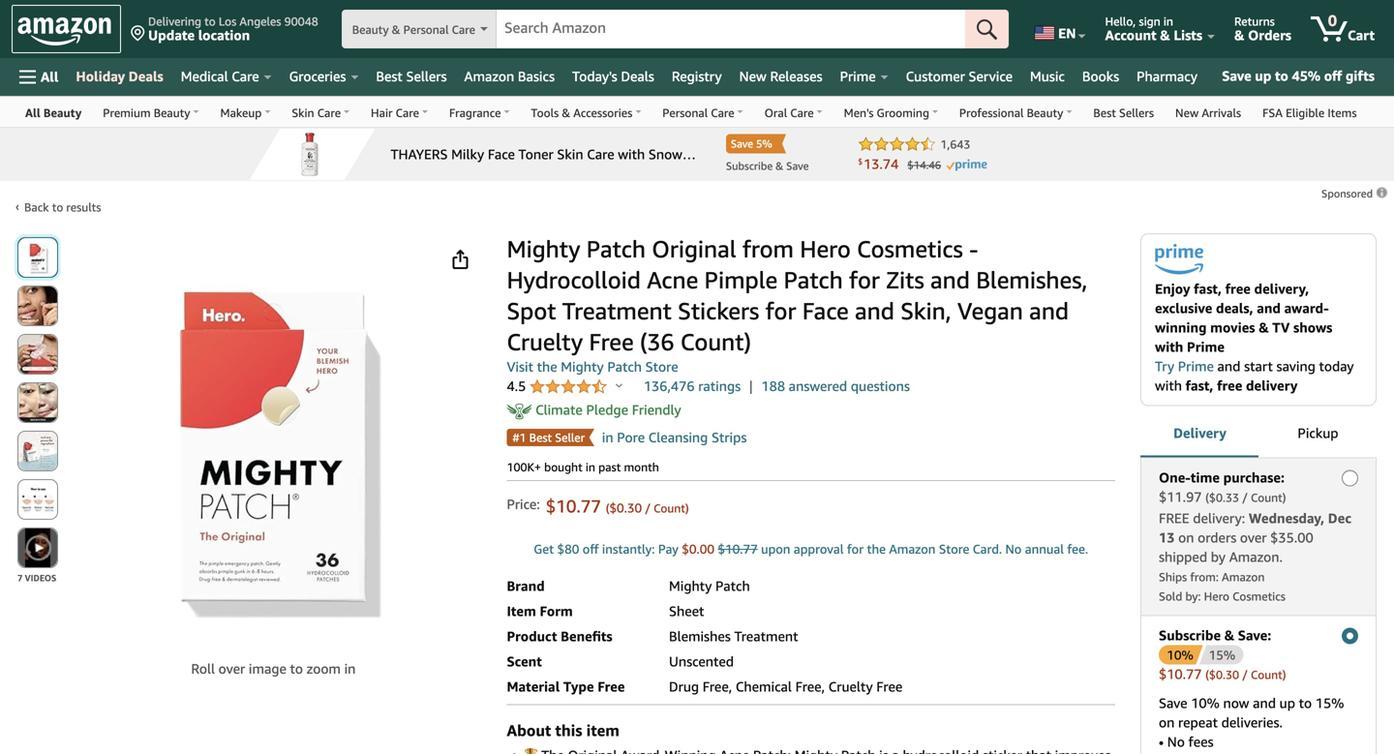 Task type: locate. For each thing, give the bounding box(es) containing it.
men's
[[844, 106, 874, 120]]

orders
[[1198, 529, 1237, 545]]

up inside save 10% now and up to 15% on repeat deliveries. • no fees
[[1280, 695, 1295, 711]]

the inside the mighty patch original from hero cosmetics - hydrocolloid acne pimple patch for zits and blemishes, spot treatment stickers for face and skin, vegan and cruelty free (36 count) visit the mighty patch store
[[537, 359, 557, 375]]

and down -
[[930, 266, 970, 294]]

hero down from:
[[1204, 589, 1230, 603]]

$0.30 up the "instantly:"
[[609, 501, 642, 516]]

in right sign
[[1164, 15, 1173, 28]]

vegan
[[958, 297, 1023, 325]]

1 horizontal spatial amazon
[[889, 542, 936, 557]]

0 horizontal spatial sellers
[[406, 68, 447, 84]]

for right the approval
[[847, 542, 864, 557]]

beauty down music link
[[1027, 106, 1063, 120]]

& for save:
[[1225, 627, 1235, 643]]

personal care
[[663, 106, 735, 120]]

$10.77 left upon
[[718, 542, 758, 557]]

prime up try prime link
[[1187, 339, 1225, 355]]

returns
[[1235, 15, 1275, 28]]

on right 13
[[1178, 529, 1194, 545]]

0 vertical spatial cruelty
[[507, 328, 583, 356]]

0 vertical spatial best sellers link
[[367, 63, 456, 90]]

best sellers link down books link
[[1083, 97, 1165, 127]]

& up hair care link
[[392, 23, 400, 36]]

item form
[[507, 603, 573, 619]]

up up fsa
[[1255, 68, 1272, 84]]

& left save:
[[1225, 627, 1235, 643]]

1 with from the top
[[1155, 339, 1184, 355]]

delivery:
[[1193, 510, 1245, 526]]

1 horizontal spatial best sellers
[[1094, 106, 1154, 120]]

store up 136,476
[[646, 359, 678, 375]]

los
[[219, 15, 237, 28]]

free inside enjoy fast, free delivery, exclusive deals, and award- winning movies & tv shows with prime try prime
[[1225, 281, 1251, 297]]

treatment
[[562, 297, 672, 325], [734, 628, 798, 644]]

save up arrivals
[[1222, 68, 1252, 84]]

1 horizontal spatial new
[[1175, 106, 1199, 120]]

beauty up groceries link
[[352, 23, 389, 36]]

1 horizontal spatial treatment
[[734, 628, 798, 644]]

mighty for mighty patch original from hero cosmetics - hydrocolloid acne pimple patch for zits and blemishes, spot treatment stickers for face and skin, vegan and cruelty free (36 count) visit the mighty patch store
[[507, 235, 580, 263]]

hero inside ships from: amazon sold by: hero cosmetics
[[1204, 589, 1230, 603]]

1 horizontal spatial up
[[1280, 695, 1295, 711]]

all
[[41, 69, 58, 85], [25, 106, 40, 120]]

0 horizontal spatial cruelty
[[507, 328, 583, 356]]

(
[[1206, 491, 1209, 504], [606, 501, 609, 515], [1206, 668, 1209, 681]]

best right #1
[[529, 431, 552, 444]]

( down time
[[1206, 491, 1209, 504]]

best sellers down books link
[[1094, 106, 1154, 120]]

1 horizontal spatial the
[[867, 542, 886, 557]]

& inside search field
[[392, 23, 400, 36]]

fast, down try prime link
[[1186, 377, 1214, 393]]

Search Amazon text field
[[497, 11, 965, 47]]

& right tools
[[562, 106, 570, 120]]

save for save 10% now and up to 15% on repeat deliveries. • no fees
[[1159, 695, 1188, 711]]

0 horizontal spatial store
[[646, 359, 678, 375]]

groceries link
[[280, 63, 367, 90]]

0 vertical spatial mighty
[[507, 235, 580, 263]]

13
[[1159, 529, 1175, 545]]

all down the all button
[[25, 106, 40, 120]]

start
[[1244, 358, 1273, 374]]

2 vertical spatial prime
[[1178, 358, 1214, 374]]

treatment up (36
[[562, 297, 672, 325]]

$35.00
[[1270, 529, 1314, 545]]

amazon inside 'link'
[[464, 68, 514, 84]]

45%
[[1292, 68, 1321, 84]]

strips
[[712, 429, 747, 445]]

personal down registry link
[[663, 106, 708, 120]]

no right card.
[[1006, 542, 1022, 557]]

$0.30 inside price: $10.77 ( $0.30 / count)
[[609, 501, 642, 516]]

free, down unscented
[[703, 679, 732, 695]]

the
[[537, 359, 557, 375], [867, 542, 886, 557]]

cosmetics inside the mighty patch original from hero cosmetics - hydrocolloid acne pimple patch for zits and blemishes, spot treatment stickers for face and skin, vegan and cruelty free (36 count) visit the mighty patch store
[[857, 235, 963, 263]]

amazon up fragrance 'link' on the top left of the page
[[464, 68, 514, 84]]

1 horizontal spatial no
[[1167, 734, 1185, 750]]

for left "zits"
[[849, 266, 880, 294]]

1 vertical spatial new
[[1175, 106, 1199, 120]]

1 vertical spatial the
[[867, 542, 886, 557]]

best sellers
[[376, 68, 447, 84], [1094, 106, 1154, 120]]

in left the "past"
[[586, 460, 595, 474]]

with inside and start saving today with
[[1155, 377, 1182, 393]]

/ up "now" at the bottom of the page
[[1242, 668, 1248, 681]]

0 vertical spatial personal
[[403, 23, 449, 36]]

save inside save 10% now and up to 15% on repeat deliveries. • no fees
[[1159, 695, 1188, 711]]

and
[[930, 266, 970, 294], [855, 297, 895, 325], [1029, 297, 1069, 325], [1257, 300, 1281, 316], [1218, 358, 1241, 374], [1253, 695, 1276, 711]]

mighty up 4.5 button
[[561, 359, 604, 375]]

fragrance
[[449, 106, 501, 120]]

amazon.
[[1229, 549, 1283, 565]]

0 vertical spatial over
[[1240, 529, 1267, 545]]

from:
[[1190, 570, 1219, 584]]

product benefits
[[507, 628, 613, 644]]

with down try
[[1155, 377, 1182, 393]]

1 deals from the left
[[129, 68, 163, 84]]

0 vertical spatial store
[[646, 359, 678, 375]]

sellers down the pharmacy link
[[1119, 106, 1154, 120]]

0 vertical spatial 15%
[[1209, 648, 1236, 663]]

& left orders
[[1235, 27, 1245, 43]]

1 vertical spatial no
[[1167, 734, 1185, 750]]

skin care
[[292, 106, 341, 120]]

1 horizontal spatial $0.30
[[1209, 668, 1239, 681]]

beauty down the all button
[[43, 106, 82, 120]]

cruelty down spot
[[507, 328, 583, 356]]

‹
[[15, 199, 19, 213]]

& inside enjoy fast, free delivery, exclusive deals, and award- winning movies & tv shows with prime try prime
[[1259, 319, 1269, 335]]

0 horizontal spatial free,
[[703, 679, 732, 695]]

account
[[1105, 27, 1157, 43]]

face
[[802, 297, 849, 325]]

hero inside the mighty patch original from hero cosmetics - hydrocolloid acne pimple patch for zits and blemishes, spot treatment stickers for face and skin, vegan and cruelty free (36 count) visit the mighty patch store
[[800, 235, 851, 263]]

today's deals
[[572, 68, 654, 84]]

1 free, from the left
[[703, 679, 732, 695]]

amazon left card.
[[889, 542, 936, 557]]

on inside on orders over $35.00 shipped by amazon.
[[1178, 529, 1194, 545]]

and down "zits"
[[855, 297, 895, 325]]

to inside 'delivering to los angeles 90048 update location'
[[204, 15, 216, 28]]

answered
[[789, 378, 847, 394]]

dec
[[1328, 510, 1352, 526]]

best sellers up hair care link
[[376, 68, 447, 84]]

treatment up the chemical
[[734, 628, 798, 644]]

10% inside save 10% now and up to 15% on repeat deliveries. • no fees
[[1191, 695, 1220, 711]]

1 horizontal spatial over
[[1240, 529, 1267, 545]]

cosmetics up "zits"
[[857, 235, 963, 263]]

1 horizontal spatial store
[[939, 542, 970, 557]]

patch
[[587, 235, 646, 263], [784, 266, 843, 294], [607, 359, 642, 375], [716, 578, 750, 594]]

no right the '•' on the right
[[1167, 734, 1185, 750]]

0 horizontal spatial best sellers
[[376, 68, 447, 84]]

2 free, from the left
[[795, 679, 825, 695]]

0 vertical spatial on
[[1178, 529, 1194, 545]]

to inside save 10% now and up to 15% on repeat deliveries. • no fees
[[1299, 695, 1312, 711]]

back
[[24, 200, 49, 214]]

off right $80
[[583, 542, 599, 557]]

and up deliveries.
[[1253, 695, 1276, 711]]

#1
[[513, 431, 526, 444]]

climate pledge friendly
[[536, 402, 681, 418]]

1 vertical spatial personal
[[663, 106, 708, 120]]

0 horizontal spatial $10.77
[[546, 496, 601, 517]]

on
[[1178, 529, 1194, 545], [1159, 714, 1175, 730]]

free, right the chemical
[[795, 679, 825, 695]]

amazon down amazon.
[[1222, 570, 1265, 584]]

hero
[[800, 235, 851, 263], [1204, 589, 1230, 603]]

and up fast, free delivery
[[1218, 358, 1241, 374]]

(36
[[640, 328, 674, 356]]

new for new arrivals
[[1175, 106, 1199, 120]]

all up all beauty link
[[41, 69, 58, 85]]

0 horizontal spatial over
[[218, 661, 245, 677]]

leave feedback on sponsored ad element
[[1322, 187, 1389, 200]]

pickup link
[[1259, 409, 1377, 459]]

prime up men's
[[840, 68, 876, 84]]

& for accessories
[[562, 106, 570, 120]]

care inside search field
[[452, 23, 475, 36]]

to right "now" at the bottom of the page
[[1299, 695, 1312, 711]]

15% down the radio active image
[[1316, 695, 1344, 711]]

best
[[376, 68, 403, 84], [1094, 106, 1116, 120], [529, 431, 552, 444]]

/ inside $10.77 ( $0.30 / count)
[[1242, 668, 1248, 681]]

deals right today's at top left
[[621, 68, 654, 84]]

2 vertical spatial best
[[529, 431, 552, 444]]

count) down save:
[[1251, 668, 1286, 681]]

0 horizontal spatial personal
[[403, 23, 449, 36]]

0 vertical spatial cosmetics
[[857, 235, 963, 263]]

4.5
[[507, 378, 530, 394]]

premium beauty link
[[92, 97, 210, 127]]

with up try
[[1155, 339, 1184, 355]]

beauty for premium beauty
[[154, 106, 190, 120]]

2 horizontal spatial $10.77
[[1159, 666, 1202, 682]]

best up hair care link
[[376, 68, 403, 84]]

new inside 'link'
[[1175, 106, 1199, 120]]

0 vertical spatial best
[[376, 68, 403, 84]]

free left delivery
[[1217, 377, 1243, 393]]

with
[[1155, 339, 1184, 355], [1155, 377, 1182, 393]]

0 horizontal spatial new
[[739, 68, 767, 84]]

15%
[[1209, 648, 1236, 663], [1316, 695, 1344, 711]]

mighty for mighty patch
[[669, 578, 712, 594]]

month
[[624, 460, 659, 474]]

1 vertical spatial treatment
[[734, 628, 798, 644]]

care right hair
[[396, 106, 419, 120]]

best sellers link
[[367, 63, 456, 90], [1083, 97, 1165, 127]]

store inside the mighty patch original from hero cosmetics - hydrocolloid acne pimple patch for zits and blemishes, spot treatment stickers for face and skin, vegan and cruelty free (36 count) visit the mighty patch store
[[646, 359, 678, 375]]

0 vertical spatial $10.77
[[546, 496, 601, 517]]

care right skin
[[317, 106, 341, 120]]

1 horizontal spatial cosmetics
[[1233, 589, 1286, 603]]

by:
[[1186, 589, 1201, 603]]

and up tv
[[1257, 300, 1281, 316]]

new releases
[[739, 68, 823, 84]]

pledge
[[586, 402, 628, 418]]

1 horizontal spatial sellers
[[1119, 106, 1154, 120]]

care up amazon basics
[[452, 23, 475, 36]]

care for oral care
[[790, 106, 814, 120]]

benefits
[[561, 628, 613, 644]]

over up amazon.
[[1240, 529, 1267, 545]]

1 vertical spatial best sellers link
[[1083, 97, 1165, 127]]

100k+
[[507, 460, 541, 474]]

enjoy
[[1155, 281, 1190, 297]]

saving
[[1277, 358, 1316, 374]]

1 vertical spatial all
[[25, 106, 40, 120]]

item
[[507, 603, 536, 619]]

to left 45%
[[1275, 68, 1289, 84]]

0 vertical spatial up
[[1255, 68, 1272, 84]]

all inside all beauty link
[[25, 106, 40, 120]]

customer service link
[[897, 63, 1021, 90]]

professional beauty
[[959, 106, 1063, 120]]

0 horizontal spatial the
[[537, 359, 557, 375]]

1 horizontal spatial best
[[529, 431, 552, 444]]

deals up premium beauty link
[[129, 68, 163, 84]]

0 horizontal spatial on
[[1159, 714, 1175, 730]]

1 vertical spatial with
[[1155, 377, 1182, 393]]

free up deals,
[[1225, 281, 1251, 297]]

0 vertical spatial treatment
[[562, 297, 672, 325]]

1 vertical spatial cosmetics
[[1233, 589, 1286, 603]]

and inside save 10% now and up to 15% on repeat deliveries. • no fees
[[1253, 695, 1276, 711]]

count) inside the mighty patch original from hero cosmetics - hydrocolloid acne pimple patch for zits and blemishes, spot treatment stickers for face and skin, vegan and cruelty free (36 count) visit the mighty patch store
[[681, 328, 751, 356]]

tab list containing delivery
[[1141, 409, 1377, 459]]

0 vertical spatial all
[[41, 69, 58, 85]]

/ right $0.33
[[1242, 491, 1248, 504]]

0 vertical spatial fast,
[[1194, 281, 1222, 297]]

1 horizontal spatial free,
[[795, 679, 825, 695]]

delivery
[[1174, 425, 1227, 441]]

0 horizontal spatial treatment
[[562, 297, 672, 325]]

personal up hair care link
[[403, 23, 449, 36]]

1 horizontal spatial personal
[[663, 106, 708, 120]]

2 deals from the left
[[621, 68, 654, 84]]

basics
[[518, 68, 555, 84]]

to inside the ‹ back to results
[[52, 200, 63, 214]]

2 horizontal spatial best
[[1094, 106, 1116, 120]]

$0.00
[[682, 542, 715, 557]]

amazon basics
[[464, 68, 555, 84]]

to left los
[[204, 15, 216, 28]]

hair care
[[371, 106, 419, 120]]

free inside the mighty patch original from hero cosmetics - hydrocolloid acne pimple patch for zits and blemishes, spot treatment stickers for face and skin, vegan and cruelty free (36 count) visit the mighty patch store
[[589, 328, 634, 356]]

care for hair care
[[396, 106, 419, 120]]

1 horizontal spatial $10.77
[[718, 542, 758, 557]]

None submit
[[965, 10, 1009, 48], [18, 238, 57, 277], [18, 287, 57, 325], [18, 335, 57, 374], [18, 383, 57, 422], [18, 432, 57, 471], [18, 480, 57, 519], [18, 529, 57, 567], [965, 10, 1009, 48], [18, 238, 57, 277], [18, 287, 57, 325], [18, 335, 57, 374], [18, 383, 57, 422], [18, 432, 57, 471], [18, 480, 57, 519], [18, 529, 57, 567]]

cruelty right the chemical
[[829, 679, 873, 695]]

on up the '•' on the right
[[1159, 714, 1175, 730]]

& for lists
[[1160, 27, 1170, 43]]

count) inside price: $10.77 ( $0.30 / count)
[[654, 501, 689, 515]]

2 with from the top
[[1155, 377, 1182, 393]]

count)
[[681, 328, 751, 356], [1251, 491, 1286, 504], [654, 501, 689, 515], [1251, 668, 1286, 681]]

1 horizontal spatial deals
[[621, 68, 654, 84]]

hero right from
[[800, 235, 851, 263]]

care for personal care
[[711, 106, 735, 120]]

$10.77
[[546, 496, 601, 517], [718, 542, 758, 557], [1159, 666, 1202, 682]]

2 vertical spatial amazon
[[1222, 570, 1265, 584]]

today
[[1319, 358, 1354, 374]]

2 vertical spatial $10.77
[[1159, 666, 1202, 682]]

care down registry link
[[711, 106, 735, 120]]

mighty up hydrocolloid
[[507, 235, 580, 263]]

0 horizontal spatial best
[[376, 68, 403, 84]]

in left pore
[[602, 429, 613, 445]]

$0.30 up "now" at the bottom of the page
[[1209, 668, 1239, 681]]

delivery
[[1246, 377, 1298, 393]]

to right back
[[52, 200, 63, 214]]

0 horizontal spatial best sellers link
[[367, 63, 456, 90]]

2 horizontal spatial amazon
[[1222, 570, 1265, 584]]

1 vertical spatial save
[[1159, 695, 1188, 711]]

new arrivals
[[1175, 106, 1241, 120]]

& inside returns & orders
[[1235, 27, 1245, 43]]

15% inside save 10% now and up to 15% on repeat deliveries. • no fees
[[1316, 695, 1344, 711]]

•
[[1159, 734, 1164, 750]]

oral
[[765, 106, 787, 120]]

1 vertical spatial 15%
[[1316, 695, 1344, 711]]

1 vertical spatial on
[[1159, 714, 1175, 730]]

deals,
[[1216, 300, 1253, 316]]

try
[[1155, 358, 1175, 374]]

mighty
[[507, 235, 580, 263], [561, 359, 604, 375], [669, 578, 712, 594]]

0 horizontal spatial $0.30
[[609, 501, 642, 516]]

mighty up sheet
[[669, 578, 712, 594]]

0 vertical spatial the
[[537, 359, 557, 375]]

1 horizontal spatial 15%
[[1316, 695, 1344, 711]]

1 horizontal spatial save
[[1222, 68, 1252, 84]]

customer service
[[906, 68, 1013, 84]]

1 vertical spatial best sellers
[[1094, 106, 1154, 120]]

0 vertical spatial free
[[1225, 281, 1251, 297]]

/ down month
[[645, 501, 651, 515]]

medical
[[181, 68, 228, 84]]

fast, up 'exclusive' on the top of page
[[1194, 281, 1222, 297]]

fast,
[[1194, 281, 1222, 297], [1186, 377, 1214, 393]]

best sellers link up hair care link
[[367, 63, 456, 90]]

radio active image
[[1342, 628, 1358, 644]]

for left the face
[[765, 297, 796, 325]]

best down books link
[[1094, 106, 1116, 120]]

1 horizontal spatial hero
[[1204, 589, 1230, 603]]

/
[[1242, 491, 1248, 504], [645, 501, 651, 515], [1242, 668, 1248, 681]]

premium
[[103, 106, 151, 120]]

( down subscribe & save:
[[1206, 668, 1209, 681]]

store left card.
[[939, 542, 970, 557]]

0 vertical spatial $0.30
[[609, 501, 642, 516]]

( down the "past"
[[606, 501, 609, 515]]

1 vertical spatial hero
[[1204, 589, 1230, 603]]

mighty patch
[[669, 578, 750, 594]]

$10.77 down 100k+ bought in past month
[[546, 496, 601, 517]]

in right 'zoom'
[[344, 661, 356, 677]]

save up to 45% off gifts link
[[1214, 64, 1383, 89]]

1 vertical spatial for
[[765, 297, 796, 325]]

2 vertical spatial mighty
[[669, 578, 712, 594]]

cleansing
[[649, 429, 708, 445]]

1 horizontal spatial all
[[41, 69, 58, 85]]

10% down subscribe
[[1167, 648, 1194, 663]]

& left lists
[[1160, 27, 1170, 43]]

0 horizontal spatial up
[[1255, 68, 1272, 84]]

the right visit
[[537, 359, 557, 375]]

count) inside $10.77 ( $0.30 / count)
[[1251, 668, 1286, 681]]

arrivals
[[1202, 106, 1241, 120]]

count) inside one-time purchase: $11.97 ( $0.33 / count)
[[1251, 491, 1286, 504]]

seller
[[555, 431, 585, 444]]

all inside the all button
[[41, 69, 58, 85]]

tab list
[[1141, 409, 1377, 459]]

beauty right premium
[[154, 106, 190, 120]]

0 horizontal spatial cosmetics
[[857, 235, 963, 263]]

personal care link
[[652, 97, 754, 127]]

save up repeat
[[1159, 695, 1188, 711]]

1 vertical spatial 10%
[[1191, 695, 1220, 711]]

save inside navigation navigation
[[1222, 68, 1252, 84]]

0 vertical spatial amazon
[[464, 68, 514, 84]]

0 vertical spatial off
[[1324, 68, 1342, 84]]

cosmetics up save:
[[1233, 589, 1286, 603]]

no
[[1006, 542, 1022, 557], [1167, 734, 1185, 750]]

count) down stickers
[[681, 328, 751, 356]]

with inside enjoy fast, free delivery, exclusive deals, and award- winning movies & tv shows with prime try prime
[[1155, 339, 1184, 355]]

1 vertical spatial up
[[1280, 695, 1295, 711]]

count) down purchase:
[[1251, 491, 1286, 504]]

up up deliveries.
[[1280, 695, 1295, 711]]

0 horizontal spatial amazon
[[464, 68, 514, 84]]

new for new releases
[[739, 68, 767, 84]]

& left tv
[[1259, 319, 1269, 335]]



Task type: describe. For each thing, give the bounding box(es) containing it.
1 vertical spatial prime
[[1187, 339, 1225, 355]]

all for all beauty
[[25, 106, 40, 120]]

professional beauty link
[[949, 97, 1083, 127]]

navigation navigation
[[0, 0, 1394, 128]]

angeles
[[240, 15, 281, 28]]

delivery,
[[1254, 281, 1309, 297]]

sign
[[1139, 15, 1161, 28]]

1 vertical spatial amazon
[[889, 542, 936, 557]]

holiday deals link
[[67, 63, 172, 90]]

hello, sign in
[[1105, 15, 1173, 28]]

and inside enjoy fast, free delivery, exclusive deals, and award- winning movies & tv shows with prime try prime
[[1257, 300, 1281, 316]]

1 horizontal spatial best sellers link
[[1083, 97, 1165, 127]]

& for personal
[[392, 23, 400, 36]]

off inside navigation navigation
[[1324, 68, 1342, 84]]

on orders over $35.00 shipped by amazon.
[[1159, 529, 1314, 565]]

hair care link
[[360, 97, 439, 127]]

music
[[1030, 68, 1065, 84]]

hello,
[[1105, 15, 1136, 28]]

patch up hydrocolloid
[[587, 235, 646, 263]]

1 vertical spatial off
[[583, 542, 599, 557]]

climate pledge friendly link
[[507, 402, 681, 420]]

sold
[[1159, 589, 1183, 603]]

0 horizontal spatial 15%
[[1209, 648, 1236, 663]]

1 vertical spatial over
[[218, 661, 245, 677]]

deliveries.
[[1222, 714, 1283, 730]]

4.5 button
[[507, 378, 623, 396]]

deals for holiday deals
[[129, 68, 163, 84]]

image
[[249, 661, 286, 677]]

beauty inside search field
[[352, 23, 389, 36]]

beauty for all beauty
[[43, 106, 82, 120]]

tools & accessories
[[531, 106, 633, 120]]

premium beauty
[[103, 106, 190, 120]]

personal inside search field
[[403, 23, 449, 36]]

2 vertical spatial for
[[847, 542, 864, 557]]

videos
[[25, 573, 56, 583]]

deals for today's deals
[[621, 68, 654, 84]]

service
[[969, 68, 1013, 84]]

drug
[[669, 679, 699, 695]]

winning
[[1155, 319, 1207, 335]]

to left 'zoom'
[[290, 661, 303, 677]]

zits
[[886, 266, 924, 294]]

mighty patch original from hero cosmetics - hydrocolloid acne pimple patch for zits and blemishes, spot treatment stickers for face and skin, vegan and cruelty free (36 count) visit the mighty patch store
[[507, 235, 1088, 375]]

up inside navigation navigation
[[1255, 68, 1272, 84]]

blemishes
[[669, 628, 731, 644]]

( inside $10.77 ( $0.30 / count)
[[1206, 668, 1209, 681]]

ships from: amazon sold by: hero cosmetics
[[1159, 570, 1286, 603]]

on inside save 10% now and up to 15% on repeat deliveries. • no fees
[[1159, 714, 1175, 730]]

zoom
[[307, 661, 341, 677]]

188
[[761, 378, 785, 394]]

mighty patch original from hero cosmetics - hydrocolloid acne pimple patch for zits and blemishes, spot treatment stickers for face and skin, vegan and cruelty free (36 count) image
[[60, 233, 486, 659]]

amazon prime logo image
[[1155, 244, 1204, 279]]

90048
[[284, 15, 318, 28]]

skin
[[292, 106, 314, 120]]

sheet
[[669, 603, 704, 619]]

popover image
[[616, 383, 623, 388]]

delivering
[[148, 15, 201, 28]]

update
[[148, 27, 195, 43]]

en
[[1058, 25, 1076, 41]]

in inside navigation navigation
[[1164, 15, 1173, 28]]

fsa eligible items link
[[1252, 97, 1368, 127]]

no inside save 10% now and up to 15% on repeat deliveries. • no fees
[[1167, 734, 1185, 750]]

holiday
[[76, 68, 125, 84]]

one-time purchase: $11.97 ( $0.33 / count)
[[1159, 469, 1286, 505]]

radio inactive image
[[1342, 470, 1358, 486]]

care for medical care
[[232, 68, 259, 84]]

skin care link
[[281, 97, 360, 127]]

& for orders
[[1235, 27, 1245, 43]]

pore
[[617, 429, 645, 445]]

free delivery:
[[1159, 510, 1249, 526]]

0 vertical spatial 10%
[[1167, 648, 1194, 663]]

1 vertical spatial sellers
[[1119, 106, 1154, 120]]

$0.30 inside $10.77 ( $0.30 / count)
[[1209, 668, 1239, 681]]

all beauty
[[25, 106, 82, 120]]

cosmetics inside ships from: amazon sold by: hero cosmetics
[[1233, 589, 1286, 603]]

1 vertical spatial mighty
[[561, 359, 604, 375]]

new arrivals link
[[1165, 97, 1252, 127]]

drug free, chemical free, cruelty free
[[669, 679, 903, 695]]

results
[[66, 200, 101, 214]]

makeup link
[[210, 97, 281, 127]]

and inside and start saving today with
[[1218, 358, 1241, 374]]

books link
[[1074, 63, 1128, 90]]

oral care link
[[754, 97, 833, 127]]

roll over image to zoom in
[[191, 661, 356, 677]]

price:
[[507, 496, 540, 512]]

friendly
[[632, 402, 681, 418]]

save for save up to 45% off gifts
[[1222, 68, 1252, 84]]

save:
[[1238, 627, 1272, 643]]

care for skin care
[[317, 106, 341, 120]]

and down blemishes,
[[1029, 297, 1069, 325]]

and start saving today with
[[1155, 358, 1354, 393]]

1 vertical spatial cruelty
[[829, 679, 873, 695]]

time
[[1191, 469, 1220, 485]]

amazon inside ships from: amazon sold by: hero cosmetics
[[1222, 570, 1265, 584]]

sponsored link
[[1322, 184, 1389, 203]]

fsa
[[1263, 106, 1283, 120]]

over inside on orders over $35.00 shipped by amazon.
[[1240, 529, 1267, 545]]

0 vertical spatial no
[[1006, 542, 1022, 557]]

/ inside one-time purchase: $11.97 ( $0.33 / count)
[[1242, 491, 1248, 504]]

patch up popover icon
[[607, 359, 642, 375]]

climate pledge friendly image
[[507, 403, 532, 420]]

fast, inside enjoy fast, free delivery, exclusive deals, and award- winning movies & tv shows with prime try prime
[[1194, 281, 1222, 297]]

grooming
[[877, 106, 929, 120]]

cruelty inside the mighty patch original from hero cosmetics - hydrocolloid acne pimple patch for zits and blemishes, spot treatment stickers for face and skin, vegan and cruelty free (36 count) visit the mighty patch store
[[507, 328, 583, 356]]

1 vertical spatial $10.77
[[718, 542, 758, 557]]

subscribe & save:
[[1159, 627, 1272, 643]]

repeat
[[1178, 714, 1218, 730]]

beauty & personal care
[[352, 23, 475, 36]]

shows
[[1294, 319, 1333, 335]]

stickers
[[678, 297, 759, 325]]

amazon image
[[17, 17, 111, 46]]

eligible
[[1286, 106, 1325, 120]]

location
[[198, 27, 250, 43]]

$80
[[557, 542, 579, 557]]

all for all
[[41, 69, 58, 85]]

all beauty link
[[15, 97, 92, 127]]

0 vertical spatial sellers
[[406, 68, 447, 84]]

1 vertical spatial free
[[1217, 377, 1243, 393]]

Beauty & Personal Care search field
[[342, 10, 1009, 50]]

try prime link
[[1155, 358, 1214, 374]]

en link
[[1024, 5, 1095, 53]]

chemical
[[736, 679, 792, 695]]

approval
[[794, 542, 844, 557]]

visit
[[507, 359, 533, 375]]

( inside one-time purchase: $11.97 ( $0.33 / count)
[[1206, 491, 1209, 504]]

cart
[[1348, 27, 1375, 43]]

( inside price: $10.77 ( $0.30 / count)
[[606, 501, 609, 515]]

blemishes treatment
[[669, 628, 798, 644]]

makeup
[[220, 106, 262, 120]]

upon
[[761, 542, 791, 557]]

patch up blemishes treatment on the bottom
[[716, 578, 750, 594]]

by
[[1211, 549, 1226, 565]]

back to results link
[[24, 200, 101, 214]]

0 vertical spatial for
[[849, 266, 880, 294]]

0 vertical spatial best sellers
[[376, 68, 447, 84]]

beauty for professional beauty
[[1027, 106, 1063, 120]]

patch up the face
[[784, 266, 843, 294]]

prime inside navigation navigation
[[840, 68, 876, 84]]

tools
[[531, 106, 559, 120]]

material
[[507, 679, 560, 695]]

treatment inside the mighty patch original from hero cosmetics - hydrocolloid acne pimple patch for zits and blemishes, spot treatment stickers for face and skin, vegan and cruelty free (36 count) visit the mighty patch store
[[562, 297, 672, 325]]

pharmacy
[[1137, 68, 1198, 84]]

medical care link
[[172, 63, 280, 90]]

1 vertical spatial fast,
[[1186, 377, 1214, 393]]

/ inside price: $10.77 ( $0.30 / count)
[[645, 501, 651, 515]]

188 answered questions link
[[761, 377, 910, 396]]

pharmacy link
[[1128, 63, 1206, 90]]

fragrance link
[[439, 97, 520, 127]]



Task type: vqa. For each thing, say whether or not it's contained in the screenshot.
LIGHT BROWN ICON to the left
no



